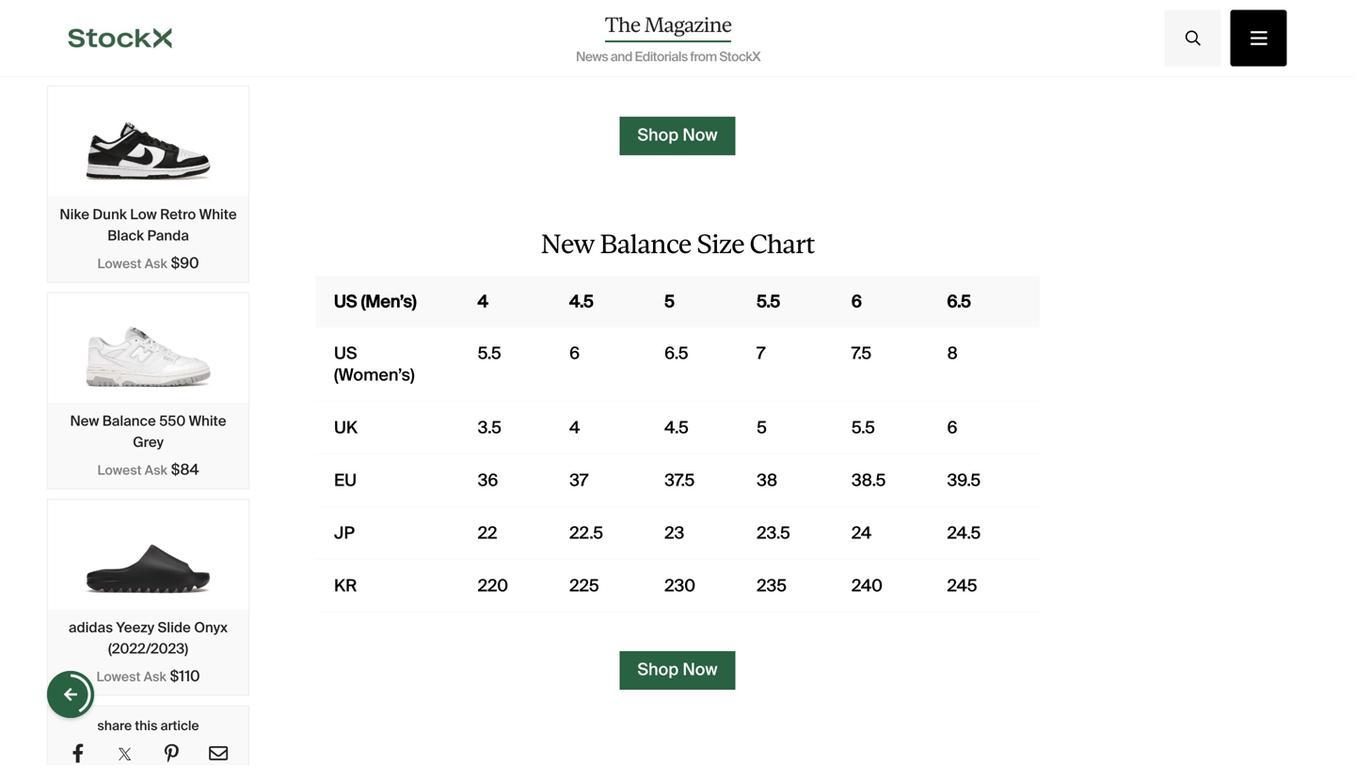 Task type: locate. For each thing, give the bounding box(es) containing it.
6.5
[[947, 291, 971, 313], [665, 343, 689, 364]]

0 vertical spatial shop now link
[[620, 117, 736, 155]]

0 vertical spatial now
[[683, 124, 718, 146]]

lowest for $84
[[97, 462, 142, 479]]

245
[[947, 575, 978, 597]]

news
[[576, 48, 608, 65]]

adidas yeezy slide onyx (2022/2023)
[[69, 618, 228, 658]]

(women's)
[[334, 364, 415, 386]]

2 shop now link from the top
[[620, 651, 736, 690]]

5
[[665, 291, 675, 313], [757, 417, 767, 439]]

0 vertical spatial white
[[199, 205, 237, 224]]

2 row from the top
[[315, 328, 1356, 401]]

2 vertical spatial lowest
[[96, 668, 141, 686]]

38
[[757, 470, 778, 491]]

0 horizontal spatial 4.5
[[570, 291, 594, 313]]

for size conversion charts for yeezy slides and foam rnrs,
[[315, 35, 788, 57]]

23
[[665, 522, 685, 544]]

low
[[130, 205, 157, 224]]

editorials
[[635, 48, 688, 65]]

lowest ask $110
[[96, 667, 200, 686]]

1 vertical spatial new
[[70, 412, 99, 430]]

37
[[570, 470, 588, 491]]

5 up 38
[[757, 417, 767, 439]]

1 vertical spatial us
[[334, 343, 357, 364]]

yeezy
[[551, 35, 597, 57], [116, 618, 154, 637]]

white right 550
[[189, 412, 226, 430]]

5.5 up 3.5
[[478, 343, 502, 364]]

us down us (men's) on the left of page
[[334, 343, 357, 364]]

(men's)
[[361, 291, 417, 313]]

0 horizontal spatial 5.5
[[478, 343, 502, 364]]

lowest
[[97, 255, 142, 273], [97, 462, 142, 479], [96, 668, 141, 686]]

lowest down grey
[[97, 462, 142, 479]]

1 horizontal spatial new
[[541, 229, 594, 259]]

balance for size
[[600, 229, 691, 259]]

1 row from the top
[[315, 276, 1356, 328]]

ask inside lowest ask $84
[[145, 462, 168, 479]]

22
[[478, 522, 497, 544]]

235
[[757, 575, 787, 597]]

7
[[757, 343, 765, 364]]

0 vertical spatial balance
[[600, 229, 691, 259]]

1 vertical spatial balance
[[102, 412, 156, 430]]

share
[[97, 717, 132, 735]]

1 vertical spatial 5
[[757, 417, 767, 439]]

and right news
[[611, 48, 632, 65]]

1 horizontal spatial 6.5
[[947, 291, 971, 313]]

adidas
[[69, 618, 113, 637]]

us left the (men's)
[[334, 291, 357, 313]]

(2022/2023)
[[108, 640, 188, 658]]

37.5
[[665, 470, 695, 491]]

0 vertical spatial 4
[[478, 291, 488, 313]]

ask for $110
[[144, 668, 166, 686]]

ask left $90
[[145, 255, 167, 273]]

0 vertical spatial us
[[334, 291, 357, 313]]

1 horizontal spatial 4.5
[[665, 417, 689, 439]]

row containing uk
[[315, 401, 1356, 454]]

6.5 left 7
[[665, 343, 689, 364]]

1 vertical spatial lowest
[[97, 462, 142, 479]]

0 vertical spatial lowest
[[97, 255, 142, 273]]

1 horizontal spatial yeezy
[[551, 35, 597, 57]]

6 row from the top
[[315, 560, 1356, 612]]

uk
[[334, 417, 358, 439]]

1 vertical spatial shop now link
[[620, 651, 736, 690]]

lowest down black
[[97, 255, 142, 273]]

5.5 up 7
[[757, 291, 781, 313]]

0 horizontal spatial balance
[[102, 412, 156, 430]]

5 down new balance size chart
[[665, 291, 675, 313]]

the
[[605, 13, 640, 37]]

ask inside lowest ask $110
[[144, 668, 166, 686]]

0 horizontal spatial 5
[[665, 291, 675, 313]]

us for us (men's)
[[334, 291, 357, 313]]

1 vertical spatial 4
[[570, 417, 580, 439]]

balance inside new balance 550 white grey
[[102, 412, 156, 430]]

220
[[478, 575, 508, 597]]

2 us from the top
[[334, 343, 357, 364]]

5.5
[[757, 291, 781, 313], [478, 343, 502, 364], [852, 417, 876, 439]]

row containing eu
[[315, 454, 1356, 507]]

2 shop from the top
[[638, 659, 679, 681]]

1 shop from the top
[[638, 124, 679, 146]]

0 vertical spatial ask
[[145, 255, 167, 273]]

1 vertical spatial ask
[[145, 462, 168, 479]]

shop down 230
[[638, 659, 679, 681]]

row containing kr
[[315, 560, 1356, 612]]

0 vertical spatial 6.5
[[947, 291, 971, 313]]

2 shop now from the top
[[638, 659, 718, 681]]

0 vertical spatial 4.5
[[570, 291, 594, 313]]

foam
[[687, 35, 732, 57]]

lowest down (2022/2023)
[[96, 668, 141, 686]]

5 row from the top
[[315, 507, 1356, 560]]

shop now link down the news and editorials from stockx
[[620, 117, 736, 155]]

news and editorials from stockx
[[576, 48, 761, 65]]

lowest for $90
[[97, 255, 142, 273]]

us (men's)
[[334, 291, 417, 313]]

now down 230
[[683, 659, 718, 681]]

for
[[526, 35, 547, 57]]

panda
[[147, 226, 189, 245]]

white
[[199, 205, 237, 224], [189, 412, 226, 430]]

ask left $84
[[145, 462, 168, 479]]

now down from
[[683, 124, 718, 146]]

2 vertical spatial 6
[[947, 417, 958, 439]]

0 vertical spatial shop
[[638, 124, 679, 146]]

1 vertical spatial 6
[[570, 343, 580, 364]]

0 horizontal spatial new
[[70, 412, 99, 430]]

conversion
[[381, 35, 468, 57]]

4
[[478, 291, 488, 313], [570, 417, 580, 439]]

lowest inside lowest ask $84
[[97, 462, 142, 479]]

shop now link
[[620, 117, 736, 155], [620, 651, 736, 690]]

0 vertical spatial shop now
[[638, 124, 718, 146]]

shop down the editorials
[[638, 124, 679, 146]]

size
[[697, 229, 744, 259]]

$84
[[171, 460, 199, 480]]

2 horizontal spatial 5.5
[[852, 417, 876, 439]]

0 vertical spatial new
[[541, 229, 594, 259]]

6.5 up 8
[[947, 291, 971, 313]]

onyx
[[194, 618, 228, 637]]

2 vertical spatial 5.5
[[852, 417, 876, 439]]

grid
[[315, 276, 1356, 613]]

row containing us (men's)
[[315, 276, 1356, 328]]

0 horizontal spatial and
[[611, 48, 632, 65]]

shop now down the news and editorials from stockx
[[638, 124, 718, 146]]

shop now down 230
[[638, 659, 718, 681]]

2 vertical spatial ask
[[144, 668, 166, 686]]

ask down (2022/2023)
[[144, 668, 166, 686]]

us
[[334, 291, 357, 313], [334, 343, 357, 364]]

0 horizontal spatial 6.5
[[665, 343, 689, 364]]

1 horizontal spatial 5
[[757, 417, 767, 439]]

and left from
[[654, 35, 683, 57]]

2 horizontal spatial 6
[[947, 417, 958, 439]]

shop for first shop now link from the bottom of the page
[[638, 659, 679, 681]]

$90
[[171, 253, 199, 273]]

and
[[654, 35, 683, 57], [611, 48, 632, 65]]

lowest inside "lowest ask $90"
[[97, 255, 142, 273]]

us inside us (women's)
[[334, 343, 357, 364]]

new inside new balance 550 white grey
[[70, 412, 99, 430]]

1 horizontal spatial balance
[[600, 229, 691, 259]]

$110
[[170, 667, 200, 686]]

white right retro
[[199, 205, 237, 224]]

ask for $84
[[145, 462, 168, 479]]

retro
[[160, 205, 196, 224]]

grey
[[133, 433, 164, 451]]

lowest ask $90
[[97, 253, 199, 273]]

1 vertical spatial shop now
[[638, 659, 718, 681]]

0 vertical spatial 5.5
[[757, 291, 781, 313]]

nike
[[60, 205, 89, 224]]

230
[[665, 575, 696, 597]]

1 shop now from the top
[[638, 124, 718, 146]]

4 row from the top
[[315, 454, 1356, 507]]

shop
[[638, 124, 679, 146], [638, 659, 679, 681]]

1 vertical spatial now
[[683, 659, 718, 681]]

yeezy up (2022/2023)
[[116, 618, 154, 637]]

0 horizontal spatial 4
[[478, 291, 488, 313]]

24
[[852, 522, 872, 544]]

share this article
[[97, 717, 199, 735]]

0 vertical spatial 6
[[852, 291, 862, 313]]

charts
[[472, 35, 522, 57]]

slide
[[158, 618, 191, 637]]

8
[[947, 343, 958, 364]]

ask inside "lowest ask $90"
[[145, 255, 167, 273]]

yeezy right for
[[551, 35, 597, 57]]

1 vertical spatial shop
[[638, 659, 679, 681]]

4.5
[[570, 291, 594, 313], [665, 417, 689, 439]]

1 us from the top
[[334, 291, 357, 313]]

balance left size
[[600, 229, 691, 259]]

3 row from the top
[[315, 401, 1356, 454]]

lowest for $110
[[96, 668, 141, 686]]

balance up grey
[[102, 412, 156, 430]]

row
[[315, 276, 1356, 328], [315, 328, 1356, 401], [315, 401, 1356, 454], [315, 454, 1356, 507], [315, 507, 1356, 560], [315, 560, 1356, 612]]

shop now
[[638, 124, 718, 146], [638, 659, 718, 681]]

1 vertical spatial 4.5
[[665, 417, 689, 439]]

3.5
[[478, 417, 502, 439]]

ask
[[145, 255, 167, 273], [145, 462, 168, 479], [144, 668, 166, 686]]

1 now from the top
[[683, 124, 718, 146]]

0 horizontal spatial yeezy
[[116, 618, 154, 637]]

5.5 up 38.5
[[852, 417, 876, 439]]

6
[[852, 291, 862, 313], [570, 343, 580, 364], [947, 417, 958, 439]]

balance
[[600, 229, 691, 259], [102, 412, 156, 430]]

1 vertical spatial white
[[189, 412, 226, 430]]

1 vertical spatial yeezy
[[116, 618, 154, 637]]

new
[[541, 229, 594, 259], [70, 412, 99, 430]]

shop now link down 230
[[620, 651, 736, 690]]

article
[[161, 717, 199, 735]]

lowest inside lowest ask $110
[[96, 668, 141, 686]]

now
[[683, 124, 718, 146], [683, 659, 718, 681]]

yeezy inside adidas yeezy slide onyx (2022/2023)
[[116, 618, 154, 637]]

white inside nike dunk low retro white black panda
[[199, 205, 237, 224]]



Task type: describe. For each thing, give the bounding box(es) containing it.
240
[[852, 575, 883, 597]]

225
[[570, 575, 599, 597]]

white inside new balance 550 white grey
[[189, 412, 226, 430]]

1 horizontal spatial and
[[654, 35, 683, 57]]

0 horizontal spatial 6
[[570, 343, 580, 364]]

1 shop now link from the top
[[620, 117, 736, 155]]

slides
[[601, 35, 650, 57]]

1 horizontal spatial 6
[[852, 291, 862, 313]]

kr
[[334, 575, 357, 597]]

for
[[315, 35, 341, 57]]

us (women's)
[[334, 343, 415, 386]]

23.5
[[757, 522, 791, 544]]

jp
[[334, 522, 355, 544]]

ask for $90
[[145, 255, 167, 273]]

1 vertical spatial 6.5
[[665, 343, 689, 364]]

magazine
[[645, 13, 732, 37]]

7.5
[[852, 343, 872, 364]]

24.5
[[947, 522, 981, 544]]

shop now for first shop now link from the bottom of the page
[[638, 659, 718, 681]]

rnrs,
[[736, 35, 784, 57]]

1 vertical spatial 5.5
[[478, 343, 502, 364]]

from
[[690, 48, 717, 65]]

this
[[135, 717, 157, 735]]

550
[[159, 412, 186, 430]]

stockx
[[720, 48, 761, 65]]

new for new balance size chart
[[541, 229, 594, 259]]

row containing us (women's)
[[315, 328, 1356, 401]]

size
[[345, 35, 377, 57]]

new balance size chart
[[541, 229, 815, 259]]

36
[[478, 470, 499, 491]]

chart
[[750, 229, 815, 259]]

dunk
[[93, 205, 127, 224]]

1 horizontal spatial 5.5
[[757, 291, 781, 313]]

nike dunk low retro white black panda
[[60, 205, 237, 245]]

row containing jp
[[315, 507, 1356, 560]]

0 vertical spatial yeezy
[[551, 35, 597, 57]]

shop for 1st shop now link from the top
[[638, 124, 679, 146]]

lowest ask $84
[[97, 460, 199, 480]]

grid containing us (men's)
[[315, 276, 1356, 613]]

balance for 550
[[102, 412, 156, 430]]

the magazine
[[605, 13, 732, 37]]

black
[[108, 226, 144, 245]]

us for us (women's)
[[334, 343, 357, 364]]

38.5
[[852, 470, 886, 491]]

eu
[[334, 470, 357, 491]]

1 horizontal spatial 4
[[570, 417, 580, 439]]

22.5
[[570, 522, 604, 544]]

shop now for 1st shop now link from the top
[[638, 124, 718, 146]]

39.5
[[947, 470, 981, 491]]

new for new balance 550 white grey
[[70, 412, 99, 430]]

new balance 550 white grey
[[70, 412, 226, 451]]

0 vertical spatial 5
[[665, 291, 675, 313]]

2 now from the top
[[683, 659, 718, 681]]

Search for articles, series, etc. text field
[[1165, 10, 1221, 66]]



Task type: vqa. For each thing, say whether or not it's contained in the screenshot.


